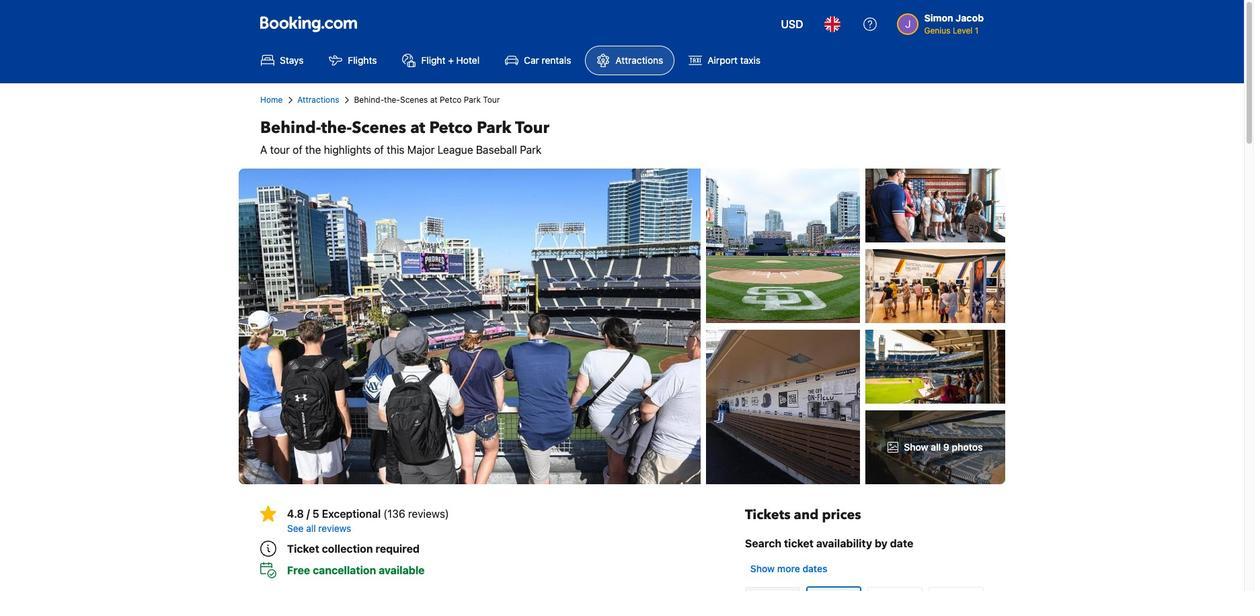 Task type: locate. For each thing, give the bounding box(es) containing it.
the- inside behind-the-scenes at petco park tour a tour of the highlights of this major league baseball park
[[321, 117, 352, 139]]

major
[[407, 144, 435, 156]]

at inside behind-the-scenes at petco park tour a tour of the highlights of this major league baseball park
[[410, 117, 425, 139]]

availability
[[817, 538, 873, 550]]

0 vertical spatial tour
[[483, 95, 500, 105]]

at
[[430, 95, 438, 105], [410, 117, 425, 139]]

show left 9
[[904, 442, 929, 453]]

scenes inside behind-the-scenes at petco park tour a tour of the highlights of this major league baseball park
[[352, 117, 406, 139]]

0 vertical spatial attractions
[[616, 54, 664, 66]]

1 vertical spatial tour
[[515, 117, 550, 139]]

/
[[307, 509, 310, 521]]

0 vertical spatial at
[[430, 95, 438, 105]]

airport taxis
[[708, 54, 761, 66]]

0 vertical spatial scenes
[[400, 95, 428, 105]]

exceptional
[[322, 509, 381, 521]]

search
[[745, 538, 782, 550]]

taxis
[[741, 54, 761, 66]]

the- for behind-the-scenes at petco park tour a tour of the highlights of this major league baseball park
[[321, 117, 352, 139]]

of left the
[[293, 144, 303, 156]]

car rentals
[[524, 54, 571, 66]]

park right baseball
[[520, 144, 542, 156]]

ticket
[[287, 544, 319, 556]]

0 vertical spatial park
[[464, 95, 481, 105]]

all left 9
[[931, 442, 941, 453]]

of
[[293, 144, 303, 156], [374, 144, 384, 156]]

0 vertical spatial behind-
[[354, 95, 384, 105]]

at up major
[[410, 117, 425, 139]]

1 horizontal spatial tour
[[515, 117, 550, 139]]

0 vertical spatial the-
[[384, 95, 400, 105]]

tour inside behind-the-scenes at petco park tour a tour of the highlights of this major league baseball park
[[515, 117, 550, 139]]

1 horizontal spatial all
[[931, 442, 941, 453]]

0 horizontal spatial show
[[751, 564, 775, 575]]

required
[[376, 544, 420, 556]]

0 horizontal spatial the-
[[321, 117, 352, 139]]

scenes for behind-the-scenes at petco park tour a tour of the highlights of this major league baseball park
[[352, 117, 406, 139]]

the- up highlights
[[321, 117, 352, 139]]

usd button
[[773, 8, 812, 40]]

scenes
[[400, 95, 428, 105], [352, 117, 406, 139]]

scenes up behind-the-scenes at petco park tour a tour of the highlights of this major league baseball park
[[400, 95, 428, 105]]

behind- down the flights
[[354, 95, 384, 105]]

show for show all 9 photos
[[904, 442, 929, 453]]

1 vertical spatial all
[[306, 523, 316, 535]]

by
[[875, 538, 888, 550]]

1 horizontal spatial attractions link
[[586, 46, 675, 75]]

1 vertical spatial attractions link
[[298, 94, 339, 106]]

1 horizontal spatial attractions
[[616, 54, 664, 66]]

all down /
[[306, 523, 316, 535]]

0 horizontal spatial all
[[306, 523, 316, 535]]

more
[[778, 564, 800, 575]]

at down flight
[[430, 95, 438, 105]]

(136
[[384, 509, 405, 521]]

5
[[313, 509, 319, 521]]

behind-
[[354, 95, 384, 105], [260, 117, 321, 139]]

simon jacob genius level 1
[[925, 12, 984, 36]]

booking.com image
[[260, 16, 357, 32]]

attractions
[[616, 54, 664, 66], [298, 95, 339, 105]]

free cancellation available
[[287, 565, 425, 577]]

0 vertical spatial petco
[[440, 95, 462, 105]]

scenes up this
[[352, 117, 406, 139]]

tour for behind-the-scenes at petco park tour a tour of the highlights of this major league baseball park
[[515, 117, 550, 139]]

attractions link
[[586, 46, 675, 75], [298, 94, 339, 106]]

4.8 / 5 exceptional (136 reviews) see all reviews
[[287, 509, 449, 535]]

rentals
[[542, 54, 571, 66]]

park
[[464, 95, 481, 105], [477, 117, 512, 139], [520, 144, 542, 156]]

1 horizontal spatial behind-
[[354, 95, 384, 105]]

show for show more dates
[[751, 564, 775, 575]]

a
[[260, 144, 267, 156]]

park for behind-the-scenes at petco park tour a tour of the highlights of this major league baseball park
[[477, 117, 512, 139]]

0 horizontal spatial tour
[[483, 95, 500, 105]]

the-
[[384, 95, 400, 105], [321, 117, 352, 139]]

1 vertical spatial show
[[751, 564, 775, 575]]

2 of from the left
[[374, 144, 384, 156]]

at for behind-the-scenes at petco park tour a tour of the highlights of this major league baseball park
[[410, 117, 425, 139]]

petco
[[440, 95, 462, 105], [429, 117, 473, 139]]

tour
[[483, 95, 500, 105], [515, 117, 550, 139]]

0 horizontal spatial attractions
[[298, 95, 339, 105]]

0 horizontal spatial behind-
[[260, 117, 321, 139]]

petco inside behind-the-scenes at petco park tour a tour of the highlights of this major league baseball park
[[429, 117, 473, 139]]

of left this
[[374, 144, 384, 156]]

0 vertical spatial show
[[904, 442, 929, 453]]

park up baseball
[[477, 117, 512, 139]]

1 horizontal spatial of
[[374, 144, 384, 156]]

flights
[[348, 54, 377, 66]]

1 vertical spatial petco
[[429, 117, 473, 139]]

1 vertical spatial park
[[477, 117, 512, 139]]

1 of from the left
[[293, 144, 303, 156]]

0 horizontal spatial at
[[410, 117, 425, 139]]

the- for behind-the-scenes at petco park tour
[[384, 95, 400, 105]]

home link
[[260, 94, 283, 106]]

show
[[904, 442, 929, 453], [751, 564, 775, 575]]

park down the hotel
[[464, 95, 481, 105]]

0 horizontal spatial attractions link
[[298, 94, 339, 106]]

this
[[387, 144, 405, 156]]

usd
[[781, 18, 804, 30]]

0 vertical spatial attractions link
[[586, 46, 675, 75]]

airport taxis link
[[678, 46, 772, 75]]

1 horizontal spatial show
[[904, 442, 929, 453]]

show inside show more dates button
[[751, 564, 775, 575]]

1 vertical spatial scenes
[[352, 117, 406, 139]]

behind- up tour
[[260, 117, 321, 139]]

behind- inside behind-the-scenes at petco park tour a tour of the highlights of this major league baseball park
[[260, 117, 321, 139]]

baseball
[[476, 144, 517, 156]]

the- up behind-the-scenes at petco park tour a tour of the highlights of this major league baseball park
[[384, 95, 400, 105]]

tickets
[[745, 507, 791, 525]]

0 horizontal spatial of
[[293, 144, 303, 156]]

behind-the-scenes at petco park tour
[[354, 95, 500, 105]]

show down search
[[751, 564, 775, 575]]

1 horizontal spatial at
[[430, 95, 438, 105]]

1 vertical spatial at
[[410, 117, 425, 139]]

9
[[944, 442, 950, 453]]

reviews
[[318, 523, 351, 535]]

1 vertical spatial the-
[[321, 117, 352, 139]]

0 vertical spatial all
[[931, 442, 941, 453]]

1 vertical spatial attractions
[[298, 95, 339, 105]]

1 vertical spatial behind-
[[260, 117, 321, 139]]

petco down +
[[440, 95, 462, 105]]

all inside 4.8 / 5 exceptional (136 reviews) see all reviews
[[306, 523, 316, 535]]

at for behind-the-scenes at petco park tour
[[430, 95, 438, 105]]

airport
[[708, 54, 738, 66]]

4.8
[[287, 509, 304, 521]]

the
[[305, 144, 321, 156]]

all
[[931, 442, 941, 453], [306, 523, 316, 535]]

1 horizontal spatial the-
[[384, 95, 400, 105]]

petco up "league"
[[429, 117, 473, 139]]

flight + hotel link
[[391, 46, 491, 75]]



Task type: vqa. For each thing, say whether or not it's contained in the screenshot.
yet
no



Task type: describe. For each thing, give the bounding box(es) containing it.
dates
[[803, 564, 828, 575]]

cancellation
[[313, 565, 376, 577]]

petco for behind-the-scenes at petco park tour
[[440, 95, 462, 105]]

photos
[[952, 442, 983, 453]]

highlights
[[324, 144, 371, 156]]

2 vertical spatial park
[[520, 144, 542, 156]]

show more dates
[[751, 564, 828, 575]]

show more dates button
[[745, 558, 833, 582]]

free
[[287, 565, 310, 577]]

jacob
[[956, 12, 984, 24]]

+
[[448, 54, 454, 66]]

behind- for behind-the-scenes at petco park tour
[[354, 95, 384, 105]]

reviews)
[[408, 509, 449, 521]]

behind- for behind-the-scenes at petco park tour a tour of the highlights of this major league baseball park
[[260, 117, 321, 139]]

see
[[287, 523, 304, 535]]

see all reviews button
[[287, 523, 724, 536]]

petco for behind-the-scenes at petco park tour a tour of the highlights of this major league baseball park
[[429, 117, 473, 139]]

behind-the-scenes at petco park tour a tour of the highlights of this major league baseball park
[[260, 117, 550, 156]]

stays link
[[250, 46, 315, 75]]

ticket
[[784, 538, 814, 550]]

search ticket availability by date
[[745, 538, 914, 550]]

park for behind-the-scenes at petco park tour
[[464, 95, 481, 105]]

genius
[[925, 26, 951, 36]]

level
[[953, 26, 973, 36]]

flight + hotel
[[421, 54, 480, 66]]

ticket collection required
[[287, 544, 420, 556]]

scenes for behind-the-scenes at petco park tour
[[400, 95, 428, 105]]

home
[[260, 95, 283, 105]]

hotel
[[457, 54, 480, 66]]

your account menu simon jacob genius level 1 element
[[898, 6, 990, 37]]

1
[[975, 26, 979, 36]]

tickets and prices
[[745, 507, 862, 525]]

league
[[438, 144, 473, 156]]

flight
[[421, 54, 446, 66]]

prices
[[822, 507, 862, 525]]

stays
[[280, 54, 304, 66]]

and
[[794, 507, 819, 525]]

date
[[890, 538, 914, 550]]

car
[[524, 54, 539, 66]]

car rentals link
[[494, 46, 583, 75]]

tour
[[270, 144, 290, 156]]

available
[[379, 565, 425, 577]]

flights link
[[318, 46, 388, 75]]

simon
[[925, 12, 954, 24]]

collection
[[322, 544, 373, 556]]

show all 9 photos
[[904, 442, 983, 453]]

tour for behind-the-scenes at petco park tour
[[483, 95, 500, 105]]



